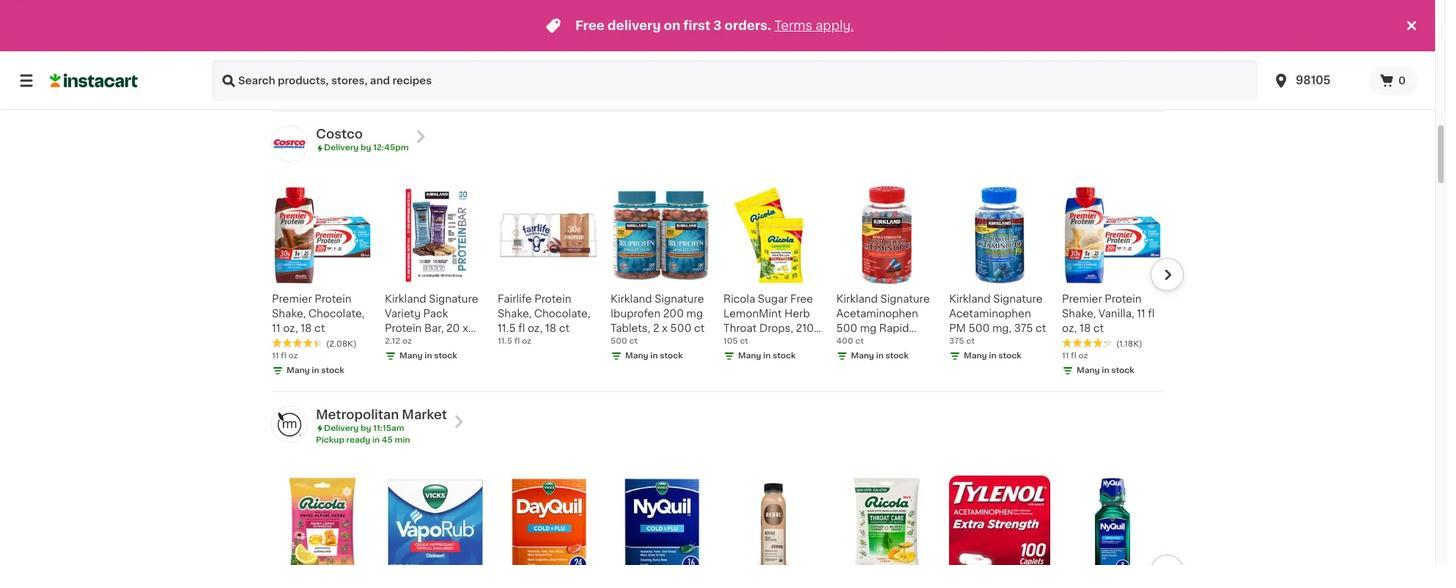Task type: locate. For each thing, give the bounding box(es) containing it.
acetaminophen down the strength
[[498, 44, 580, 55]]

kirkland for kirkland signature variety pack protein bar, 20 x 2.12 oz
[[385, 294, 426, 304]]

1 horizontal spatial rapid
[[880, 323, 910, 334]]

mg for 500
[[860, 323, 877, 334]]

kirkland inside 'kirkland signature acetaminophen pm 500 mg, 375 ct 375 ct'
[[950, 294, 991, 304]]

98105 button
[[1273, 60, 1361, 101]]

stock down terms
[[773, 45, 796, 53]]

free up herb
[[791, 294, 814, 304]]

stock down gelcaps,
[[886, 352, 909, 360]]

1
[[272, 45, 276, 53], [611, 58, 614, 66]]

many in stock down drops,
[[738, 352, 796, 360]]

many for kirkland signature ibuprofen 200 mg tablets, 2 x 500 ct
[[626, 352, 649, 360]]

chocolate, inside premier protein shake, chocolate, 11 oz, 18 ct
[[309, 309, 365, 319]]

375
[[1015, 323, 1034, 334], [950, 337, 965, 345]]

1 horizontal spatial mg
[[860, 323, 877, 334]]

3 shake, from the left
[[1063, 309, 1097, 319]]

x
[[463, 323, 469, 334], [662, 323, 668, 334]]

18 inside premier protein shake, vanilla, 11 fl oz, 18 ct
[[1080, 323, 1091, 334]]

many down '400 ct' at the bottom of page
[[851, 352, 875, 360]]

0 horizontal spatial chocolate,
[[309, 309, 365, 319]]

1 vertical spatial 400
[[837, 353, 858, 363]]

1 horizontal spatial x
[[662, 323, 668, 334]]

500
[[671, 323, 692, 334], [837, 323, 858, 334], [969, 323, 990, 334], [611, 337, 628, 345]]

0 horizontal spatial 1
[[272, 45, 276, 53]]

signature for kirkland signature acetaminophen 500 mg rapid release gelcaps, 400 ct
[[881, 294, 930, 304]]

ultra
[[879, 16, 904, 27]]

0 vertical spatial mg
[[687, 309, 703, 319]]

0
[[1399, 76, 1407, 86]]

2 kirkland from the left
[[611, 294, 652, 304]]

oz inside fairlife protein shake, chocolate, 11.5 fl oz, 18 ct 11.5 fl oz
[[522, 337, 532, 345]]

1 vertical spatial 11.5
[[498, 337, 513, 345]]

stock down 20
[[434, 352, 457, 360]]

2 horizontal spatial oz,
[[1063, 323, 1078, 334]]

1 vertical spatial 45
[[382, 436, 393, 444]]

oz, inside premier protein shake, vanilla, 11 fl oz, 18 ct
[[1063, 323, 1078, 334]]

1 delivery from the top
[[324, 144, 359, 152]]

500 down the tablets,
[[611, 337, 628, 345]]

by
[[361, 144, 371, 152], [361, 424, 371, 433]]

mg inside kirkland signature acetaminophen 500 mg rapid release gelcaps, 400 ct
[[860, 323, 877, 334]]

2 horizontal spatial acetaminophen
[[950, 309, 1032, 319]]

2 2.12 from the top
[[385, 338, 404, 348]]

stock for kirkland signature acetaminophen 500 mg rapid release gelcaps, 400 ct
[[886, 352, 909, 360]]

2.12
[[385, 337, 401, 345], [385, 338, 404, 348]]

protein up vanilla,
[[1105, 294, 1142, 304]]

375 right mg,
[[1015, 323, 1034, 334]]

metropolitan
[[316, 409, 399, 421]]

mg inside kirkland signature ibuprofen 200 mg tablets, 2 x 500 ct 500 ct
[[687, 309, 703, 319]]

protein up the (2.08k)
[[315, 294, 352, 304]]

stock down drops,
[[773, 352, 796, 360]]

1 horizontal spatial shake,
[[498, 309, 532, 319]]

3 oz, from the left
[[1063, 323, 1078, 334]]

1 vertical spatial delivery
[[324, 424, 359, 433]]

delivery by 11:15am
[[324, 424, 404, 433]]

0 horizontal spatial 11 fl oz
[[272, 352, 298, 360]]

45 down 11:15am on the left bottom
[[382, 436, 393, 444]]

1 11.5 from the top
[[498, 323, 516, 334]]

0 horizontal spatial release
[[530, 59, 572, 69]]

Search field
[[211, 60, 1258, 101]]

11.5
[[498, 323, 516, 334], [498, 337, 513, 345]]

11 inside premier protein shake, chocolate, 11 oz, 18 ct
[[272, 323, 281, 334]]

shake, inside premier protein shake, vanilla, 11 fl oz, 18 ct
[[1063, 309, 1097, 319]]

0 vertical spatial 11.5
[[498, 323, 516, 334]]

vicks
[[724, 2, 751, 12], [611, 15, 638, 25]]

2 400 from the top
[[837, 353, 858, 363]]

many in stock down vicks vaporub ointment 1.76 oz
[[738, 45, 796, 53]]

2 11 fl oz from the left
[[1063, 352, 1089, 360]]

kirkland up pm
[[950, 294, 991, 304]]

kirkland
[[385, 294, 426, 304], [611, 294, 652, 304], [837, 294, 878, 304], [950, 294, 991, 304]]

0 vertical spatial free
[[576, 20, 605, 32]]

in down gelcaps,
[[877, 352, 884, 360]]

4 kirkland from the left
[[950, 294, 991, 304]]

protein inside premier protein shake, chocolate, 11 oz, 18 ct
[[315, 294, 352, 304]]

delivery down 'costco'
[[324, 144, 359, 152]]

1 vertical spatial 375
[[950, 337, 965, 345]]

11
[[1137, 309, 1146, 319], [272, 323, 281, 334], [272, 352, 279, 360], [1063, 352, 1070, 360]]

ready
[[347, 436, 371, 444]]

1 vertical spatial release
[[837, 338, 878, 348]]

0 horizontal spatial acetaminophen
[[498, 44, 580, 55]]

many down 2.12 oz
[[400, 352, 423, 360]]

400
[[837, 337, 854, 345], [837, 353, 858, 363]]

kirkland signature acetaminophen pm 500 mg, 375 ct 375 ct
[[950, 294, 1047, 345]]

0 vertical spatial by
[[361, 144, 371, 152]]

1 horizontal spatial 45
[[950, 45, 961, 53]]

12:45pm
[[373, 144, 409, 152]]

1 vertical spatial vicks
[[611, 15, 638, 25]]

acetaminophen inside kirkland signature acetaminophen 500 mg rapid release gelcaps, 400 ct
[[837, 309, 919, 319]]

by up pickup ready in 45 min
[[361, 424, 371, 433]]

stock down the (2.08k)
[[321, 367, 345, 375]]

1 horizontal spatial 1
[[611, 58, 614, 66]]

delivery up pickup
[[324, 424, 359, 433]]

1 vertical spatial by
[[361, 424, 371, 433]]

many in stock for kirkland signature acetaminophen pm 500 mg, 375 ct
[[964, 352, 1022, 360]]

2 by from the top
[[361, 424, 371, 433]]

1 horizontal spatial vicks
[[724, 2, 751, 12]]

relief
[[861, 46, 891, 56]]

0 vertical spatial 1
[[272, 45, 276, 53]]

1 left each
[[272, 45, 276, 53]]

1 vertical spatial mg
[[860, 323, 877, 334]]

protein for premier protein shake, vanilla, 11 fl oz, 18 ct
[[1105, 294, 1142, 304]]

x inside kirkland signature variety pack protein bar, 20 x 2.12 oz
[[463, 323, 469, 334]]

free up the gels at the left top of the page
[[576, 20, 605, 32]]

0 horizontal spatial x
[[463, 323, 469, 334]]

oz, for fairlife protein shake, chocolate, 11.5 fl oz, 18 ct 11.5 fl oz
[[528, 323, 543, 334]]

x right 2
[[662, 323, 668, 334]]

500 inside 'kirkland signature acetaminophen pm 500 mg, 375 ct 375 ct'
[[969, 323, 990, 334]]

vicks up ointment
[[724, 2, 751, 12]]

500 inside kirkland signature acetaminophen 500 mg rapid release gelcaps, 400 ct
[[837, 323, 858, 334]]

45 ct link
[[950, 0, 1051, 55]]

apply.
[[816, 20, 854, 32]]

fairlife
[[498, 294, 532, 304]]

item carousel region for costco
[[252, 179, 1184, 386]]

2 horizontal spatial shake,
[[1063, 309, 1097, 319]]

stock for kirkland signature acetaminophen pm 500 mg, 375 ct
[[999, 352, 1022, 360]]

acetaminophen up '400 ct' at the bottom of page
[[837, 309, 919, 319]]

gels
[[574, 59, 598, 69]]

2 18 from the left
[[546, 323, 557, 334]]

many in stock for vicks vaporub ointment
[[738, 45, 796, 53]]

2
[[653, 323, 660, 334]]

mg right 200
[[687, 309, 703, 319]]

x inside kirkland signature ibuprofen 200 mg tablets, 2 x 500 ct 500 ct
[[662, 323, 668, 334]]

0 horizontal spatial 18
[[301, 323, 312, 334]]

many for ricola sugar free lemonmint herb throat drops, 210 ct
[[738, 352, 762, 360]]

signature inside 'kirkland signature acetaminophen pm 500 mg, 375 ct 375 ct'
[[994, 294, 1043, 304]]

many down the orders.
[[738, 45, 762, 53]]

0 vertical spatial 400
[[837, 337, 854, 345]]

item carousel region
[[272, 0, 1184, 105], [252, 179, 1184, 386], [272, 470, 1184, 565]]

11 fl oz down premier protein shake, chocolate, 11 oz, 18 ct
[[272, 352, 298, 360]]

1 vertical spatial free
[[791, 294, 814, 304]]

signature inside kirkland signature ibuprofen 200 mg tablets, 2 x 500 ct 500 ct
[[655, 294, 704, 304]]

in down 2
[[651, 352, 658, 360]]

stock down mg,
[[999, 352, 1022, 360]]

200
[[663, 309, 684, 319]]

kirkland for kirkland signature acetaminophen 500 mg rapid release gelcaps, 400 ct
[[837, 294, 878, 304]]

stock for vicks vaporub ointment
[[773, 45, 796, 53]]

premier for vanilla,
[[1063, 294, 1103, 304]]

stock down kirkland signature ibuprofen 200 mg tablets, 2 x 500 ct 500 ct
[[660, 352, 683, 360]]

in down bar,
[[425, 352, 432, 360]]

1 each
[[272, 45, 298, 53]]

2 oz, from the left
[[528, 323, 543, 334]]

signature up mg,
[[994, 294, 1043, 304]]

375 down pm
[[950, 337, 965, 345]]

1 horizontal spatial chocolate,
[[534, 309, 591, 319]]

on
[[664, 20, 681, 32]]

0 vertical spatial delivery
[[324, 144, 359, 152]]

kirkland up ibuprofen
[[611, 294, 652, 304]]

release left gelcaps,
[[837, 338, 878, 348]]

kirkland up variety on the bottom left of page
[[385, 294, 426, 304]]

protein
[[315, 294, 352, 304], [535, 294, 572, 304], [1105, 294, 1142, 304], [385, 323, 422, 334]]

vicks up portable
[[611, 15, 638, 25]]

500 right pm
[[969, 323, 990, 334]]

98105
[[1297, 75, 1331, 86]]

2 delivery from the top
[[324, 424, 359, 433]]

signature up 200
[[655, 294, 704, 304]]

0 horizontal spatial oz,
[[283, 323, 298, 334]]

18 inside premier protein shake, chocolate, 11 oz, 18 ct
[[301, 323, 312, 334]]

1 horizontal spatial free
[[791, 294, 814, 304]]

2 vertical spatial item carousel region
[[272, 470, 1184, 565]]

kirkland inside kirkland signature ibuprofen 200 mg tablets, 2 x 500 ct 500 ct
[[611, 294, 652, 304]]

2 signature from the left
[[655, 294, 704, 304]]

release left the gels at the left top of the page
[[530, 59, 572, 69]]

kirkland signature variety pack protein bar, 20 x 2.12 oz
[[385, 294, 478, 348]]

acetaminophen for kirkland signature acetaminophen pm 500 mg, 375 ct 375 ct
[[950, 309, 1032, 319]]

protein right fairlife
[[535, 294, 572, 304]]

many for kirkland signature acetaminophen pm 500 mg, 375 ct
[[964, 352, 988, 360]]

0 horizontal spatial vicks
[[611, 15, 638, 25]]

many in stock for kirkland signature variety pack protein bar, 20 x 2.12 oz
[[400, 352, 457, 360]]

premier inside premier protein shake, chocolate, 11 oz, 18 ct
[[272, 294, 312, 304]]

1 premier from the left
[[272, 294, 312, 304]]

chocolate,
[[309, 309, 365, 319], [534, 309, 591, 319]]

vicks inside vicks on-the-go portable nasal inhaler, non- medicated, menthol scent
[[611, 15, 638, 25]]

premier protein shake, chocolate, 11 oz, 18 ct
[[272, 294, 365, 334]]

45
[[950, 45, 961, 53], [382, 436, 393, 444]]

1 horizontal spatial acetaminophen
[[837, 309, 919, 319]]

3 signature from the left
[[881, 294, 930, 304]]

1 11 fl oz from the left
[[272, 352, 298, 360]]

x right 20
[[463, 323, 469, 334]]

shake, inside premier protein shake, chocolate, 11 oz, 18 ct
[[272, 309, 306, 319]]

(2.08k)
[[326, 340, 357, 348]]

many down pm
[[964, 352, 988, 360]]

1 by from the top
[[361, 144, 371, 152]]

in down mg,
[[990, 352, 997, 360]]

12
[[837, 45, 845, 53]]

item carousel region containing premier protein shake, chocolate, 11 oz, 18 ct
[[252, 179, 1184, 386]]

rapid inside kirkland signature acetaminophen 500 mg rapid release gelcaps, 400 ct
[[880, 323, 910, 334]]

bar,
[[425, 323, 444, 334]]

chocolate, for 18
[[534, 309, 591, 319]]

metropolitan market image
[[272, 407, 307, 442]]

terms apply. link
[[775, 20, 854, 32]]

1 18 from the left
[[301, 323, 312, 334]]

many down 105 ct
[[738, 352, 762, 360]]

vanilla,
[[1099, 309, 1135, 319]]

rapid up gelcaps,
[[880, 323, 910, 334]]

400 down '400 ct' at the bottom of page
[[837, 353, 858, 363]]

1 signature from the left
[[429, 294, 478, 304]]

2 chocolate, from the left
[[534, 309, 591, 319]]

stock for kirkland signature variety pack protein bar, 20 x 2.12 oz
[[434, 352, 457, 360]]

by for 11:15am
[[361, 424, 371, 433]]

2 shake, from the left
[[498, 309, 532, 319]]

first
[[684, 20, 711, 32]]

kirkland inside kirkland signature variety pack protein bar, 20 x 2.12 oz
[[385, 294, 426, 304]]

min
[[395, 436, 410, 444]]

1 vertical spatial rapid
[[880, 323, 910, 334]]

0 horizontal spatial mg
[[687, 309, 703, 319]]

premier
[[272, 294, 312, 304], [1063, 294, 1103, 304]]

free inside limited time offer 'region'
[[576, 20, 605, 32]]

strength
[[498, 30, 543, 40]]

ct inside kirkland signature acetaminophen 500 mg rapid release gelcaps, 400 ct
[[861, 353, 871, 363]]

2 x from the left
[[662, 323, 668, 334]]

0 horizontal spatial free
[[576, 20, 605, 32]]

in for vicks vaporub ointment
[[764, 45, 771, 53]]

500 up '400 ct' at the bottom of page
[[837, 323, 858, 334]]

delivery
[[324, 144, 359, 152], [324, 424, 359, 433]]

scent
[[656, 74, 686, 84]]

oz
[[741, 30, 751, 38], [855, 45, 864, 53], [403, 337, 412, 345], [522, 337, 532, 345], [407, 338, 419, 348], [289, 352, 298, 360], [1079, 352, 1089, 360]]

1 horizontal spatial premier
[[1063, 294, 1103, 304]]

fl
[[847, 45, 853, 53], [1149, 309, 1155, 319], [519, 323, 525, 334], [515, 337, 520, 345], [281, 352, 287, 360], [1071, 352, 1077, 360]]

0 vertical spatial 375
[[1015, 323, 1034, 334]]

1 kirkland from the left
[[385, 294, 426, 304]]

11 fl oz down premier protein shake, vanilla, 11 fl oz, 18 ct
[[1063, 352, 1089, 360]]

many in stock down 2
[[626, 352, 683, 360]]

oz, inside fairlife protein shake, chocolate, 11.5 fl oz, 18 ct 11.5 fl oz
[[528, 323, 543, 334]]

1 horizontal spatial 18
[[546, 323, 557, 334]]

free delivery on first 3 orders. terms apply.
[[576, 20, 854, 32]]

1 oz, from the left
[[283, 323, 298, 334]]

kirkland inside kirkland signature acetaminophen 500 mg rapid release gelcaps, 400 ct
[[837, 294, 878, 304]]

1 shake, from the left
[[272, 309, 306, 319]]

acetaminophen up mg,
[[950, 309, 1032, 319]]

0 horizontal spatial shake,
[[272, 309, 306, 319]]

bismol
[[872, 2, 907, 12]]

original
[[837, 16, 877, 27]]

many down premier protein shake, vanilla, 11 fl oz, 18 ct
[[1077, 367, 1100, 375]]

400 left gelcaps,
[[837, 337, 854, 345]]

mg up '400 ct' at the bottom of page
[[860, 323, 877, 334]]

1 horizontal spatial oz,
[[528, 323, 543, 334]]

0 horizontal spatial 45
[[382, 436, 393, 444]]

delivery
[[608, 20, 661, 32]]

x for 20
[[463, 323, 469, 334]]

1 horizontal spatial release
[[837, 338, 878, 348]]

0 vertical spatial release
[[530, 59, 572, 69]]

None search field
[[211, 60, 1258, 101]]

shake, inside fairlife protein shake, chocolate, 11.5 fl oz, 18 ct 11.5 fl oz
[[498, 309, 532, 319]]

protein up 2.12 oz
[[385, 323, 422, 334]]

signature
[[429, 294, 478, 304], [655, 294, 704, 304], [881, 294, 930, 304], [994, 294, 1043, 304]]

mg
[[687, 309, 703, 319], [860, 323, 877, 334]]

signature up pack
[[429, 294, 478, 304]]

many in stock down (1.18k)
[[1077, 367, 1135, 375]]

1 chocolate, from the left
[[309, 309, 365, 319]]

x for 2
[[662, 323, 668, 334]]

0 button
[[1370, 66, 1418, 95]]

signature inside kirkland signature acetaminophen 500 mg rapid release gelcaps, 400 ct
[[881, 294, 930, 304]]

1 down inhaler,
[[611, 58, 614, 66]]

by left 12:45pm
[[361, 144, 371, 152]]

1 horizontal spatial 11 fl oz
[[1063, 352, 1089, 360]]

stock for ricola sugar free lemonmint herb throat drops, 210 ct
[[773, 352, 796, 360]]

rapid down the strength
[[498, 59, 528, 69]]

many in stock down gelcaps,
[[851, 352, 909, 360]]

45 right 'pepto-bismol original ultra liquid, 5 symptom fast relief'
[[950, 45, 961, 53]]

premier inside premier protein shake, vanilla, 11 fl oz, 18 ct
[[1063, 294, 1103, 304]]

kirkland up '400 ct' at the bottom of page
[[837, 294, 878, 304]]

1 vertical spatial 1
[[611, 58, 614, 66]]

protein inside fairlife protein shake, chocolate, 11.5 fl oz, 18 ct 11.5 fl oz
[[535, 294, 572, 304]]

shake, for premier protein shake, vanilla, 11 fl oz, 18 ct
[[1063, 309, 1097, 319]]

many in stock down bar,
[[400, 352, 457, 360]]

18 inside fairlife protein shake, chocolate, 11.5 fl oz, 18 ct 11.5 fl oz
[[546, 323, 557, 334]]

in down drops,
[[764, 352, 771, 360]]

2 11.5 from the top
[[498, 337, 513, 345]]

0 vertical spatial vicks
[[724, 2, 751, 12]]

gelcaps,
[[881, 338, 926, 348]]

2 horizontal spatial 18
[[1080, 323, 1091, 334]]

signature up gelcaps,
[[881, 294, 930, 304]]

in down premier protein shake, chocolate, 11 oz, 18 ct
[[312, 367, 319, 375]]

acetaminophen inside 'kirkland signature acetaminophen pm 500 mg, 375 ct 375 ct'
[[950, 309, 1032, 319]]

in for kirkland signature ibuprofen 200 mg tablets, 2 x 500 ct
[[651, 352, 658, 360]]

0 vertical spatial rapid
[[498, 59, 528, 69]]

many in stock down mg,
[[964, 352, 1022, 360]]

5
[[874, 31, 880, 41]]

lemonmint
[[724, 309, 782, 319]]

menthol
[[611, 74, 653, 84]]

signature for kirkland signature acetaminophen pm 500 mg, 375 ct 375 ct
[[994, 294, 1043, 304]]

vicks inside vicks vaporub ointment 1.76 oz
[[724, 2, 751, 12]]

11 fl oz
[[272, 352, 298, 360], [1063, 352, 1089, 360]]

2 premier from the left
[[1063, 294, 1103, 304]]

400 inside kirkland signature acetaminophen 500 mg rapid release gelcaps, 400 ct
[[837, 353, 858, 363]]

1 x from the left
[[463, 323, 469, 334]]

4 signature from the left
[[994, 294, 1043, 304]]

in down vicks vaporub ointment 1.76 oz
[[764, 45, 771, 53]]

3 kirkland from the left
[[837, 294, 878, 304]]

stock
[[773, 45, 796, 53], [434, 352, 457, 360], [660, 352, 683, 360], [773, 352, 796, 360], [886, 352, 909, 360], [999, 352, 1022, 360], [321, 367, 345, 375], [1112, 367, 1135, 375]]

stock for kirkland signature ibuprofen 200 mg tablets, 2 x 500 ct
[[660, 352, 683, 360]]

0 horizontal spatial rapid
[[498, 59, 528, 69]]

signature inside kirkland signature variety pack protein bar, 20 x 2.12 oz
[[429, 294, 478, 304]]

3 18 from the left
[[1080, 323, 1091, 334]]

protein inside premier protein shake, vanilla, 11 fl oz, 18 ct
[[1105, 294, 1142, 304]]

2.12 inside kirkland signature variety pack protein bar, 20 x 2.12 oz
[[385, 338, 404, 348]]

many in stock for kirkland signature ibuprofen 200 mg tablets, 2 x 500 ct
[[626, 352, 683, 360]]

many
[[738, 45, 762, 53], [400, 352, 423, 360], [626, 352, 649, 360], [738, 352, 762, 360], [851, 352, 875, 360], [964, 352, 988, 360], [287, 367, 310, 375], [1077, 367, 1100, 375]]

many in stock for ricola sugar free lemonmint herb throat drops, 210 ct
[[738, 352, 796, 360]]

400 ct
[[837, 337, 864, 345]]

acetaminophen for kirkland signature acetaminophen 500 mg rapid release gelcaps, 400 ct
[[837, 309, 919, 319]]

pickup ready in 45 min
[[316, 436, 410, 444]]

kirkland signature acetaminophen 500 mg rapid release gelcaps, 400 ct
[[837, 294, 930, 363]]

vicks vaporub ointment 1.76 oz
[[724, 2, 800, 38]]

98105 button
[[1264, 60, 1370, 101]]

0 vertical spatial item carousel region
[[272, 0, 1184, 105]]

chocolate, inside fairlife protein shake, chocolate, 11.5 fl oz, 18 ct 11.5 fl oz
[[534, 309, 591, 319]]

many down the tablets,
[[626, 352, 649, 360]]

in for kirkland signature acetaminophen 500 mg rapid release gelcaps, 400 ct
[[877, 352, 884, 360]]

1 vertical spatial item carousel region
[[252, 179, 1184, 386]]

0 horizontal spatial premier
[[272, 294, 312, 304]]



Task type: vqa. For each thing, say whether or not it's contained in the screenshot.


Task type: describe. For each thing, give the bounding box(es) containing it.
inhaler,
[[611, 44, 648, 55]]

many for kirkland signature variety pack protein bar, 20 x 2.12 oz
[[400, 352, 423, 360]]

premier for chocolate,
[[272, 294, 312, 304]]

metropolitan market
[[316, 409, 447, 421]]

rapid inside tylenol extra strength acetaminophen rapid release gels
[[498, 59, 528, 69]]

chocolate, for ct
[[309, 309, 365, 319]]

kirkland signature ibuprofen 200 mg tablets, 2 x 500 ct 500 ct
[[611, 294, 705, 345]]

2.12 oz
[[385, 337, 412, 345]]

many up metropolitan market icon
[[287, 367, 310, 375]]

ricola
[[724, 294, 756, 304]]

release inside kirkland signature acetaminophen 500 mg rapid release gelcaps, 400 ct
[[837, 338, 878, 348]]

ct inside premier protein shake, vanilla, 11 fl oz, 18 ct
[[1094, 323, 1105, 334]]

1 ct
[[611, 58, 625, 66]]

the-
[[661, 15, 682, 25]]

variety
[[385, 309, 421, 319]]

19 ct
[[385, 45, 405, 53]]

0 horizontal spatial 375
[[950, 337, 965, 345]]

delivery by 12:45pm
[[324, 144, 409, 152]]

1 horizontal spatial 375
[[1015, 323, 1034, 334]]

oz inside vicks vaporub ointment 1.76 oz
[[741, 30, 751, 38]]

nasal
[[657, 30, 686, 40]]

ointment
[[724, 16, 773, 27]]

signature for kirkland signature variety pack protein bar, 20 x 2.12 oz
[[429, 294, 478, 304]]

19
[[385, 45, 394, 53]]

in down premier protein shake, vanilla, 11 fl oz, 18 ct
[[1102, 367, 1110, 375]]

210
[[796, 323, 814, 334]]

pm
[[950, 323, 966, 334]]

release inside tylenol extra strength acetaminophen rapid release gels
[[530, 59, 572, 69]]

many for vicks vaporub ointment
[[738, 45, 762, 53]]

symptom
[[883, 31, 933, 41]]

many for kirkland signature acetaminophen 500 mg rapid release gelcaps, 400 ct
[[851, 352, 875, 360]]

20
[[447, 323, 460, 334]]

pack
[[424, 309, 448, 319]]

kirkland for kirkland signature ibuprofen 200 mg tablets, 2 x 500 ct 500 ct
[[611, 294, 652, 304]]

(1.18k)
[[1117, 340, 1143, 348]]

protein inside kirkland signature variety pack protein bar, 20 x 2.12 oz
[[385, 323, 422, 334]]

herb
[[785, 309, 810, 319]]

in for ricola sugar free lemonmint herb throat drops, 210 ct
[[764, 352, 771, 360]]

105
[[724, 337, 738, 345]]

11 fl oz for oz,
[[1063, 352, 1089, 360]]

ct inside fairlife protein shake, chocolate, 11.5 fl oz, 18 ct 11.5 fl oz
[[559, 323, 570, 334]]

premier protein shake, vanilla, 11 fl oz, 18 ct
[[1063, 294, 1155, 334]]

100
[[498, 58, 513, 66]]

item carousel region for metropolitan market
[[272, 470, 1184, 565]]

portable
[[611, 30, 654, 40]]

sugar
[[758, 294, 788, 304]]

pepto-bismol original ultra liquid, 5 symptom fast relief
[[837, 2, 933, 56]]

fl inside premier protein shake, vanilla, 11 fl oz, 18 ct
[[1149, 309, 1155, 319]]

liquid,
[[837, 31, 871, 41]]

1 for 1 ct
[[611, 58, 614, 66]]

105 ct
[[724, 337, 749, 345]]

in for kirkland signature variety pack protein bar, 20 x 2.12 oz
[[425, 352, 432, 360]]

ct inside ricola sugar free lemonmint herb throat drops, 210 ct
[[724, 338, 734, 348]]

ricola sugar free lemonmint herb throat drops, 210 ct
[[724, 294, 814, 348]]

free inside ricola sugar free lemonmint herb throat drops, 210 ct
[[791, 294, 814, 304]]

oz inside kirkland signature variety pack protein bar, 20 x 2.12 oz
[[407, 338, 419, 348]]

11:15am
[[373, 424, 404, 433]]

costco image
[[272, 126, 307, 162]]

500 down 200
[[671, 323, 692, 334]]

shake, for premier protein shake, chocolate, 11 oz, 18 ct
[[272, 309, 306, 319]]

market
[[402, 409, 447, 421]]

oz, for premier protein shake, vanilla, 11 fl oz, 18 ct
[[1063, 323, 1078, 334]]

45 ct
[[950, 45, 971, 53]]

in for kirkland signature acetaminophen pm 500 mg, 375 ct
[[990, 352, 997, 360]]

18 for fairlife protein shake, chocolate, 11.5 fl oz, 18 ct 11.5 fl oz
[[546, 323, 557, 334]]

100 ct
[[498, 58, 523, 66]]

vicks for vicks on-the-go portable nasal inhaler, non- medicated, menthol scent
[[611, 15, 638, 25]]

by for 12:45pm
[[361, 144, 371, 152]]

ibuprofen
[[611, 309, 661, 319]]

acetaminophen inside tylenol extra strength acetaminophen rapid release gels
[[498, 44, 580, 55]]

1 for 1 each
[[272, 45, 276, 53]]

limited time offer region
[[0, 0, 1404, 51]]

go
[[682, 15, 698, 25]]

orders.
[[725, 20, 772, 32]]

tylenol extra strength acetaminophen rapid release gels
[[498, 15, 598, 69]]

mg,
[[993, 323, 1012, 334]]

oz, inside premier protein shake, chocolate, 11 oz, 18 ct
[[283, 323, 298, 334]]

mg for 200
[[687, 309, 703, 319]]

delivery for delivery by 12:45pm
[[324, 144, 359, 152]]

item carousel region containing vicks vaporub ointment
[[272, 0, 1184, 105]]

stock down (1.18k)
[[1112, 367, 1135, 375]]

shake, for fairlife protein shake, chocolate, 11.5 fl oz, 18 ct 11.5 fl oz
[[498, 309, 532, 319]]

ct inside premier protein shake, chocolate, 11 oz, 18 ct
[[315, 323, 325, 334]]

vicks for vicks vaporub ointment 1.76 oz
[[724, 2, 751, 12]]

medicated,
[[611, 59, 669, 69]]

3
[[714, 20, 722, 32]]

19 ct link
[[385, 0, 486, 55]]

delivery for delivery by 11:15am
[[324, 424, 359, 433]]

tablets,
[[611, 323, 651, 334]]

protein for fairlife protein shake, chocolate, 11.5 fl oz, 18 ct 11.5 fl oz
[[535, 294, 572, 304]]

signature for kirkland signature ibuprofen 200 mg tablets, 2 x 500 ct 500 ct
[[655, 294, 704, 304]]

each
[[277, 45, 298, 53]]

many in stock down the (2.08k)
[[287, 367, 345, 375]]

in down delivery by 11:15am
[[372, 436, 380, 444]]

1 2.12 from the top
[[385, 337, 401, 345]]

pepto-
[[837, 2, 872, 12]]

terms
[[775, 20, 813, 32]]

1.76
[[724, 30, 739, 38]]

instacart logo image
[[50, 72, 138, 89]]

11 fl oz for 18
[[272, 352, 298, 360]]

vicks on-the-go portable nasal inhaler, non- medicated, menthol scent
[[611, 15, 698, 84]]

1 400 from the top
[[837, 337, 854, 345]]

vaporub
[[754, 2, 800, 12]]

on-
[[641, 15, 661, 25]]

fairlife protein shake, chocolate, 11.5 fl oz, 18 ct 11.5 fl oz
[[498, 294, 591, 345]]

costco
[[316, 129, 363, 140]]

drops,
[[760, 323, 794, 334]]

tylenol
[[498, 15, 547, 25]]

many in stock for kirkland signature acetaminophen 500 mg rapid release gelcaps, 400 ct
[[851, 352, 909, 360]]

extra
[[550, 15, 576, 25]]

kirkland for kirkland signature acetaminophen pm 500 mg, 375 ct 375 ct
[[950, 294, 991, 304]]

0 vertical spatial 45
[[950, 45, 961, 53]]

throat
[[724, 323, 757, 334]]

protein for premier protein shake, chocolate, 11 oz, 18 ct
[[315, 294, 352, 304]]

non-
[[651, 44, 676, 55]]

11 inside premier protein shake, vanilla, 11 fl oz, 18 ct
[[1137, 309, 1146, 319]]

12 fl oz
[[837, 45, 864, 53]]

fast
[[837, 46, 859, 56]]

18 for premier protein shake, vanilla, 11 fl oz, 18 ct
[[1080, 323, 1091, 334]]

pickup
[[316, 436, 345, 444]]

1 each link
[[272, 0, 373, 55]]



